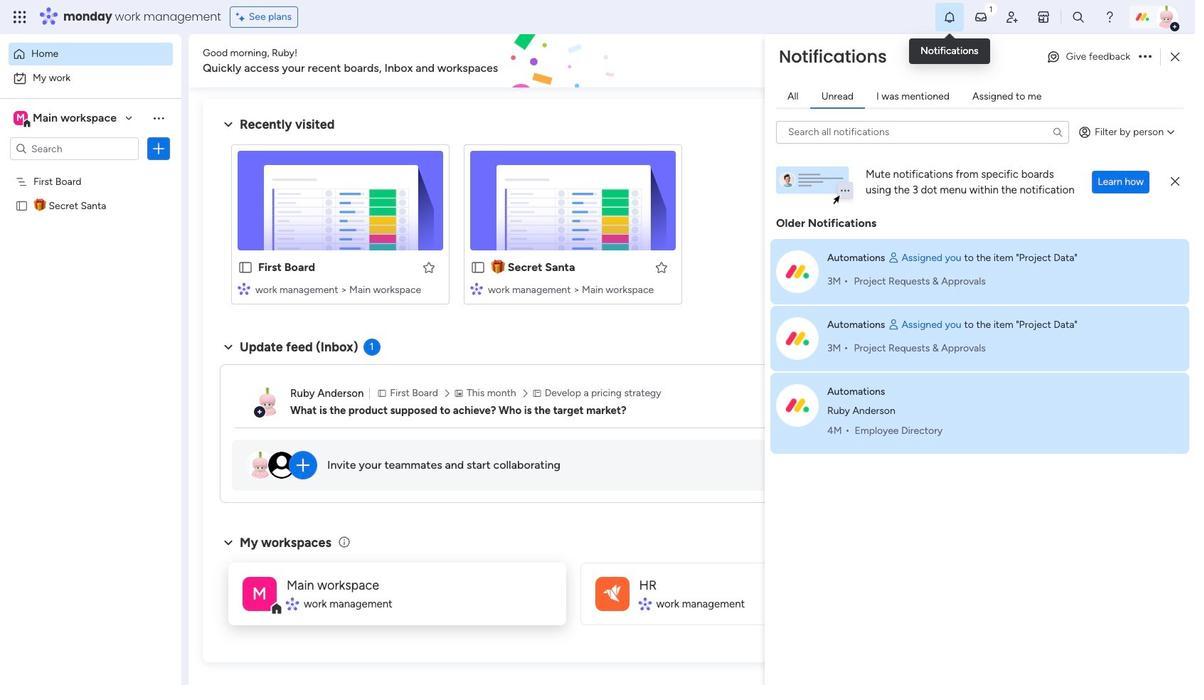 Task type: locate. For each thing, give the bounding box(es) containing it.
search image
[[1053, 126, 1064, 138]]

1 vertical spatial component image
[[287, 598, 299, 611]]

automations image
[[777, 250, 819, 293], [777, 317, 819, 360], [777, 384, 819, 427]]

1 vertical spatial options image
[[152, 142, 166, 156]]

templates image image
[[974, 107, 1162, 206]]

workspace image inside icon
[[604, 581, 621, 607]]

2 horizontal spatial public board image
[[471, 260, 486, 275]]

1 horizontal spatial ruby anderson image
[[1156, 6, 1179, 28]]

v2 bolt switch image
[[1084, 53, 1092, 69]]

update feed image
[[975, 10, 989, 24]]

notifications image
[[943, 10, 957, 24]]

workspace image
[[14, 110, 28, 126], [243, 577, 277, 611], [604, 581, 621, 607]]

public board image
[[15, 199, 28, 212], [238, 260, 253, 275], [471, 260, 486, 275]]

1 horizontal spatial add to favorites image
[[655, 260, 669, 274]]

add to favorites image for the middle public board icon
[[422, 260, 436, 274]]

0 horizontal spatial add to favorites image
[[422, 260, 436, 274]]

add to favorites image
[[422, 260, 436, 274], [655, 260, 669, 274]]

list box
[[0, 166, 182, 410]]

Search in workspace field
[[30, 141, 119, 157]]

2 vertical spatial automations image
[[777, 384, 819, 427]]

give feedback image
[[1047, 50, 1061, 64]]

options image right the 'v2 bolt switch' image
[[1140, 53, 1153, 61]]

1 horizontal spatial public board image
[[238, 260, 253, 275]]

1 vertical spatial option
[[9, 67, 173, 90]]

0 horizontal spatial options image
[[152, 142, 166, 156]]

Search all notifications search field
[[777, 121, 1070, 143]]

2 add to favorites image from the left
[[655, 260, 669, 274]]

1 vertical spatial automations image
[[777, 317, 819, 360]]

1 horizontal spatial workspace image
[[243, 577, 277, 611]]

0 horizontal spatial ruby anderson image
[[253, 388, 282, 416]]

close update feed (inbox) image
[[220, 339, 237, 356]]

0 horizontal spatial component image
[[238, 282, 251, 295]]

option
[[9, 43, 173, 65], [9, 67, 173, 90], [0, 168, 182, 171]]

options image down workspace options image
[[152, 142, 166, 156]]

0 vertical spatial ruby anderson image
[[1156, 6, 1179, 28]]

dialog
[[765, 34, 1196, 686]]

0 horizontal spatial public board image
[[15, 199, 28, 212]]

select product image
[[13, 10, 27, 24]]

options image
[[1140, 53, 1153, 61], [152, 142, 166, 156]]

3 automations image from the top
[[777, 384, 819, 427]]

0 vertical spatial automations image
[[777, 250, 819, 293]]

None search field
[[777, 121, 1070, 143]]

close my workspaces image
[[220, 534, 237, 552]]

1 horizontal spatial options image
[[1140, 53, 1153, 61]]

getting started element
[[961, 340, 1175, 397]]

ruby anderson image
[[1156, 6, 1179, 28], [253, 388, 282, 416]]

1 add to favorites image from the left
[[422, 260, 436, 274]]

0 horizontal spatial workspace image
[[14, 110, 28, 126]]

component image
[[238, 282, 251, 295], [287, 598, 299, 611]]

2 horizontal spatial workspace image
[[604, 581, 621, 607]]

see plans image
[[236, 9, 249, 25]]



Task type: describe. For each thing, give the bounding box(es) containing it.
0 vertical spatial component image
[[238, 282, 251, 295]]

workspace selection element
[[14, 110, 119, 128]]

1 element
[[363, 339, 381, 356]]

1 horizontal spatial component image
[[287, 598, 299, 611]]

0 vertical spatial options image
[[1140, 53, 1153, 61]]

v2 user feedback image
[[973, 53, 983, 69]]

close recently visited image
[[220, 116, 237, 133]]

2 vertical spatial option
[[0, 168, 182, 171]]

0 vertical spatial option
[[9, 43, 173, 65]]

quick search results list box
[[220, 133, 927, 322]]

1 automations image from the top
[[777, 250, 819, 293]]

invite members image
[[1006, 10, 1020, 24]]

2 automations image from the top
[[777, 317, 819, 360]]

search everything image
[[1072, 10, 1086, 24]]

help image
[[1103, 10, 1118, 24]]

1 vertical spatial ruby anderson image
[[253, 388, 282, 416]]

help center element
[[961, 408, 1175, 465]]

workspace image
[[595, 577, 630, 611]]

1 image
[[985, 1, 998, 17]]

workspace options image
[[152, 111, 166, 125]]

monday marketplace image
[[1037, 10, 1051, 24]]

add to favorites image for the right public board icon
[[655, 260, 669, 274]]



Task type: vqa. For each thing, say whether or not it's contained in the screenshot.
Phone
no



